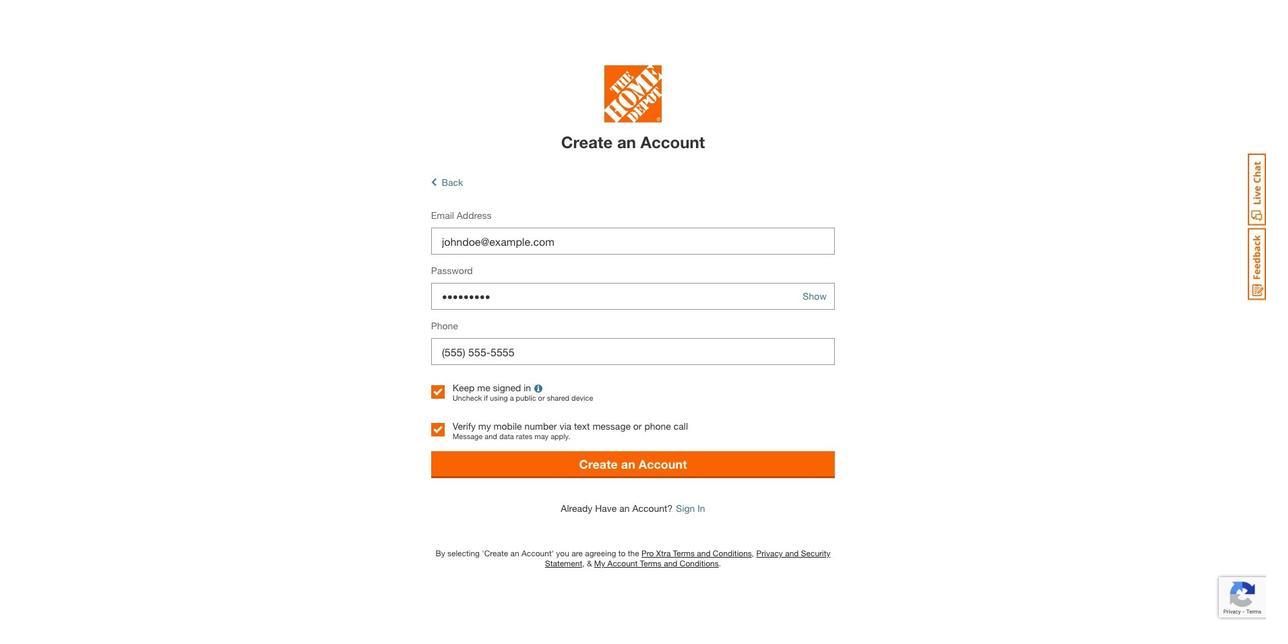 Task type: locate. For each thing, give the bounding box(es) containing it.
None text field
[[431, 339, 836, 366]]

None password field
[[431, 283, 836, 310]]

live chat image
[[1249, 154, 1267, 226]]

back arrow image
[[431, 177, 437, 188]]

None email field
[[431, 228, 836, 255]]



Task type: vqa. For each thing, say whether or not it's contained in the screenshot.
for
no



Task type: describe. For each thing, give the bounding box(es) containing it.
feedback link image
[[1249, 228, 1267, 301]]

thd logo image
[[605, 65, 662, 126]]



